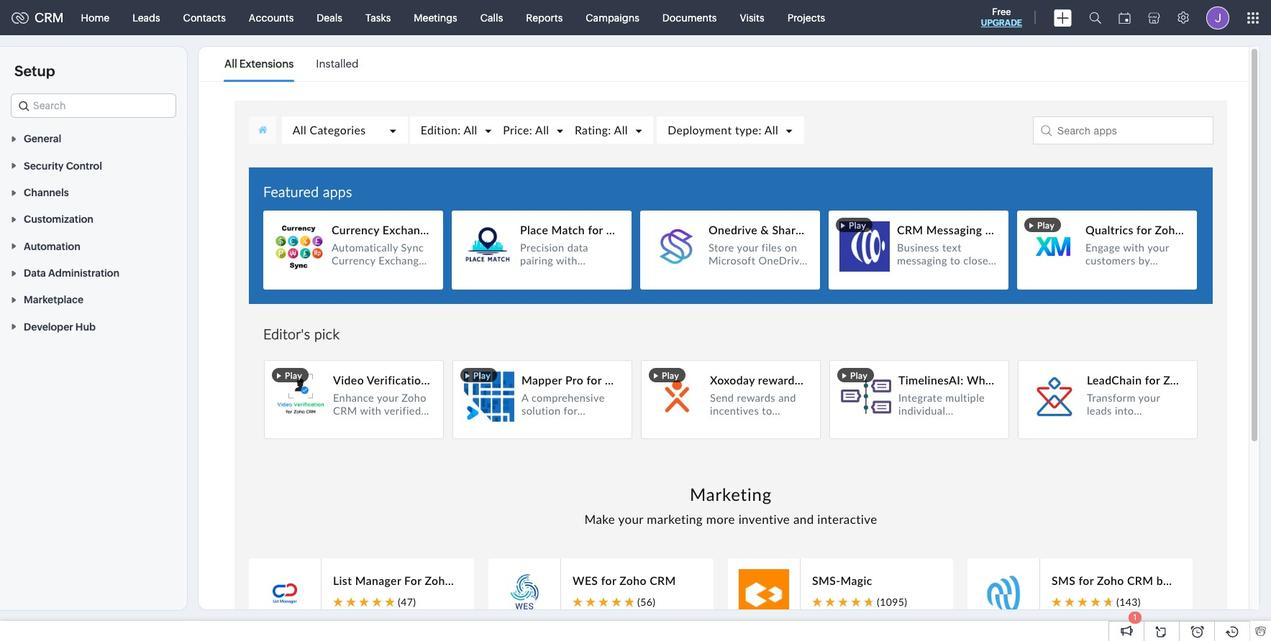 Task type: describe. For each thing, give the bounding box(es) containing it.
calendar image
[[1119, 12, 1131, 23]]

deals
[[317, 12, 342, 23]]

all extensions
[[224, 58, 294, 70]]

visits link
[[728, 0, 776, 35]]

contacts
[[183, 12, 226, 23]]

campaigns
[[586, 12, 640, 23]]

tasks
[[365, 12, 391, 23]]

setup
[[14, 63, 55, 79]]

accounts link
[[237, 0, 305, 35]]

data administration
[[24, 268, 119, 279]]

reports link
[[515, 0, 574, 35]]

automation button
[[0, 233, 187, 260]]

all
[[224, 58, 237, 70]]

free
[[992, 6, 1011, 17]]

create menu element
[[1045, 0, 1081, 35]]

upgrade
[[981, 18, 1022, 28]]

developer hub
[[24, 321, 96, 333]]

accounts
[[249, 12, 294, 23]]

meetings link
[[402, 0, 469, 35]]

security control button
[[0, 152, 187, 179]]

channels button
[[0, 179, 187, 206]]

Search text field
[[12, 94, 176, 117]]

marketplace button
[[0, 286, 187, 313]]

visits
[[740, 12, 765, 23]]

home
[[81, 12, 109, 23]]

crm
[[35, 10, 64, 25]]

automation
[[24, 241, 80, 252]]

search element
[[1081, 0, 1110, 35]]

free upgrade
[[981, 6, 1022, 28]]



Task type: vqa. For each thing, say whether or not it's contained in the screenshot.
CONTACTS
yes



Task type: locate. For each thing, give the bounding box(es) containing it.
search image
[[1089, 12, 1102, 24]]

all extensions link
[[224, 47, 294, 81]]

data administration button
[[0, 260, 187, 286]]

security control
[[24, 160, 102, 172]]

home link
[[69, 0, 121, 35]]

deals link
[[305, 0, 354, 35]]

contacts link
[[172, 0, 237, 35]]

profile image
[[1207, 6, 1230, 29]]

customization
[[24, 214, 94, 225]]

installed link
[[316, 47, 359, 81]]

leads
[[132, 12, 160, 23]]

1
[[1134, 614, 1137, 622]]

leads link
[[121, 0, 172, 35]]

customization button
[[0, 206, 187, 233]]

crm link
[[12, 10, 64, 25]]

marketplace
[[24, 295, 84, 306]]

security
[[24, 160, 64, 172]]

administration
[[48, 268, 119, 279]]

calls
[[480, 12, 503, 23]]

developer hub button
[[0, 313, 187, 340]]

calls link
[[469, 0, 515, 35]]

logo image
[[12, 12, 29, 23]]

data
[[24, 268, 46, 279]]

general
[[24, 133, 61, 145]]

projects link
[[776, 0, 837, 35]]

None field
[[11, 94, 176, 118]]

projects
[[788, 12, 825, 23]]

reports
[[526, 12, 563, 23]]

documents link
[[651, 0, 728, 35]]

installed
[[316, 58, 359, 70]]

control
[[66, 160, 102, 172]]

developer
[[24, 321, 73, 333]]

create menu image
[[1054, 9, 1072, 26]]

campaigns link
[[574, 0, 651, 35]]

hub
[[75, 321, 96, 333]]

profile element
[[1198, 0, 1238, 35]]

general button
[[0, 125, 187, 152]]

tasks link
[[354, 0, 402, 35]]

documents
[[663, 12, 717, 23]]

channels
[[24, 187, 69, 199]]

extensions
[[239, 58, 294, 70]]

meetings
[[414, 12, 457, 23]]



